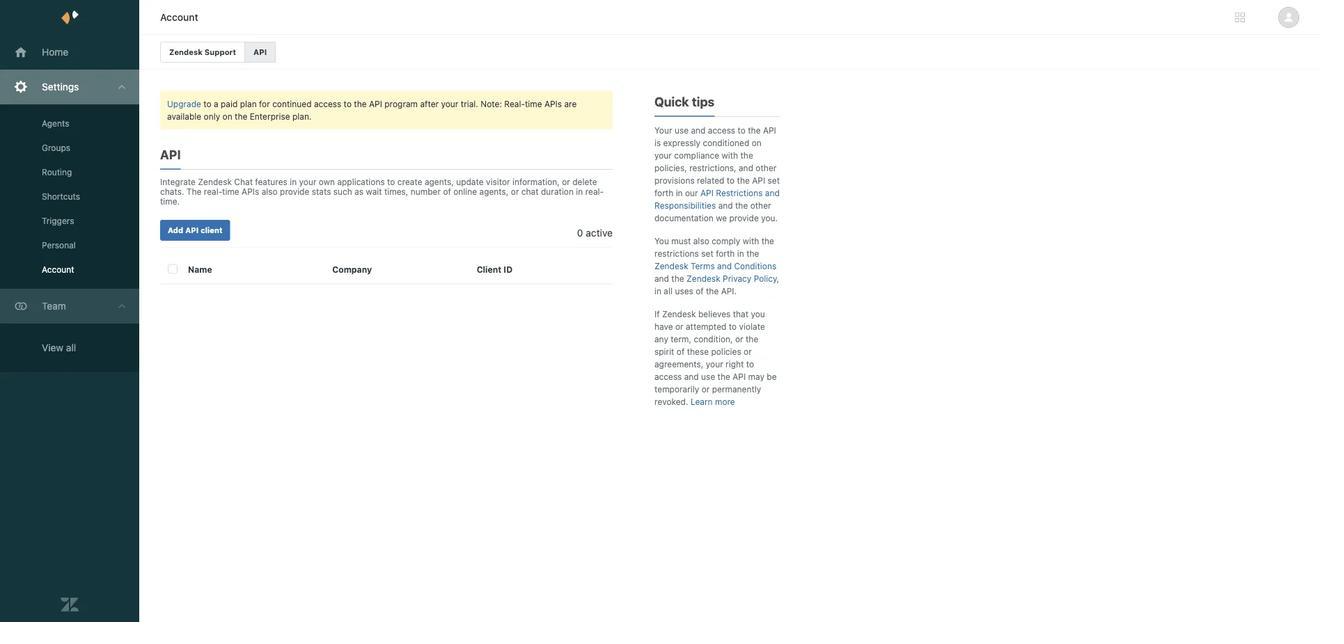 Task type: locate. For each thing, give the bounding box(es) containing it.
0 horizontal spatial all
[[66, 342, 76, 354]]

real-
[[204, 187, 222, 196], [586, 187, 604, 196]]

comply
[[712, 236, 741, 246]]

forth inside you must also comply with the restrictions set forth in the zendesk terms and conditions and the zendesk privacy policy
[[716, 249, 735, 258]]

1 vertical spatial apis
[[242, 187, 259, 196]]

0 horizontal spatial access
[[314, 99, 342, 109]]

right
[[726, 359, 744, 369]]

apis left are
[[545, 99, 562, 109]]

all inside , in all uses of the api.
[[664, 286, 673, 296]]

all left uses
[[664, 286, 673, 296]]

time right the
[[222, 187, 239, 196]]

0 vertical spatial use
[[675, 125, 689, 135]]

zendesk left chat
[[198, 177, 232, 187]]

uses
[[675, 286, 694, 296]]

and up restrictions on the right
[[739, 163, 754, 173]]

account
[[160, 11, 198, 23], [42, 265, 74, 275]]

0 horizontal spatial also
[[262, 187, 278, 196]]

also
[[262, 187, 278, 196], [694, 236, 710, 246]]

1 horizontal spatial account
[[160, 11, 198, 23]]

1 vertical spatial also
[[694, 236, 710, 246]]

policies
[[712, 347, 742, 357]]

api inside to a paid plan for continued access to the api program after your trial. note: real-time apis are available only on the enterprise plan.
[[369, 99, 382, 109]]

1 vertical spatial account
[[42, 265, 74, 275]]

0 horizontal spatial use
[[675, 125, 689, 135]]

our
[[685, 188, 698, 198]]

1 horizontal spatial agents,
[[480, 187, 509, 196]]

1 vertical spatial all
[[66, 342, 76, 354]]

1 vertical spatial access
[[708, 125, 736, 135]]

set
[[768, 176, 780, 185], [702, 249, 714, 258]]

online
[[454, 187, 477, 196]]

provide left stats
[[280, 187, 310, 196]]

1 horizontal spatial real-
[[586, 187, 604, 196]]

the up restrictions on the right
[[737, 176, 750, 185]]

real- right the duration
[[586, 187, 604, 196]]

apis inside integrate zendesk chat features in your own applications to create agents, update visitor information, or delete chats. the real-time apis also provide stats such as wait times, number of online agents, or chat duration in real- time.
[[242, 187, 259, 196]]

0 vertical spatial other
[[756, 163, 777, 173]]

zendesk
[[169, 48, 203, 57], [198, 177, 232, 187], [655, 261, 689, 271], [687, 274, 721, 284], [662, 309, 696, 319]]

information,
[[513, 177, 560, 187]]

after
[[420, 99, 439, 109]]

and
[[691, 125, 706, 135], [739, 163, 754, 173], [766, 188, 780, 198], [719, 201, 733, 210], [718, 261, 732, 271], [655, 274, 669, 284], [685, 372, 699, 382]]

with right "comply"
[[743, 236, 760, 246]]

and down restrictions
[[655, 274, 669, 284]]

other up restrictions on the right
[[756, 163, 777, 173]]

time.
[[160, 196, 180, 206]]

spirit
[[655, 347, 675, 357]]

1 vertical spatial provide
[[730, 213, 759, 223]]

account down "personal"
[[42, 265, 74, 275]]

1 vertical spatial other
[[751, 201, 772, 210]]

0 vertical spatial on
[[223, 111, 232, 121]]

0 vertical spatial with
[[722, 150, 739, 160]]

learn more
[[691, 397, 735, 407]]

in up conditions on the right top
[[738, 249, 745, 258]]

1 vertical spatial set
[[702, 249, 714, 258]]

in left our
[[676, 188, 683, 198]]

on
[[223, 111, 232, 121], [752, 138, 762, 148]]

forth down "comply"
[[716, 249, 735, 258]]

update
[[456, 177, 484, 187]]

0 horizontal spatial apis
[[242, 187, 259, 196]]

apis right the
[[242, 187, 259, 196]]

1 vertical spatial with
[[743, 236, 760, 246]]

your down policies
[[706, 359, 724, 369]]

active
[[586, 227, 613, 239]]

number
[[411, 187, 441, 196]]

access right "continued"
[[314, 99, 342, 109]]

the down violate
[[746, 334, 759, 344]]

2 real- from the left
[[586, 187, 604, 196]]

your left trial.
[[441, 99, 459, 109]]

and up we
[[719, 201, 733, 210]]

set up the terms
[[702, 249, 714, 258]]

1 horizontal spatial use
[[702, 372, 716, 382]]

your down is
[[655, 150, 672, 160]]

agents, right create
[[425, 177, 454, 187]]

to left create
[[387, 177, 395, 187]]

1 vertical spatial of
[[696, 286, 704, 296]]

the inside , in all uses of the api.
[[706, 286, 719, 296]]

0 vertical spatial set
[[768, 176, 780, 185]]

agents,
[[425, 177, 454, 187], [480, 187, 509, 196]]

you must also comply with the restrictions set forth in the zendesk terms and conditions and the zendesk privacy policy
[[655, 236, 777, 284]]

other
[[756, 163, 777, 173], [751, 201, 772, 210]]

use up expressly
[[675, 125, 689, 135]]

0 horizontal spatial forth
[[655, 188, 674, 198]]

the up conditioned
[[748, 125, 761, 135]]

on right conditioned
[[752, 138, 762, 148]]

zendesk up have
[[662, 309, 696, 319]]

access inside if zendesk believes that you have or attempted to violate any term, condition, or the spirit of these policies or agreements, your right to access and use the api may be temporarily or permanently revoked.
[[655, 372, 682, 382]]

to up "may"
[[747, 359, 755, 369]]

1 horizontal spatial all
[[664, 286, 673, 296]]

available
[[167, 111, 201, 121]]

agents, right online
[[480, 187, 509, 196]]

1 vertical spatial time
[[222, 187, 239, 196]]

trial.
[[461, 99, 479, 109]]

forth inside your use and access to the api is expressly conditioned on your compliance with the policies, restrictions, and other provisions related to the api set forth in our
[[655, 188, 674, 198]]

apis
[[545, 99, 562, 109], [242, 187, 259, 196]]

0 horizontal spatial on
[[223, 111, 232, 121]]

of right uses
[[696, 286, 704, 296]]

use up learn more
[[702, 372, 716, 382]]

triggers
[[42, 216, 74, 226]]

with inside your use and access to the api is expressly conditioned on your compliance with the policies, restrictions, and other provisions related to the api set forth in our
[[722, 150, 739, 160]]

add
[[168, 226, 183, 235]]

1 horizontal spatial access
[[655, 372, 682, 382]]

also right chat
[[262, 187, 278, 196]]

use inside your use and access to the api is expressly conditioned on your compliance with the policies, restrictions, and other provisions related to the api set forth in our
[[675, 125, 689, 135]]

of down term,
[[677, 347, 685, 357]]

0 vertical spatial time
[[525, 99, 542, 109]]

your inside if zendesk believes that you have or attempted to violate any term, condition, or the spirit of these policies or agreements, your right to access and use the api may be temporarily or permanently revoked.
[[706, 359, 724, 369]]

features
[[255, 177, 288, 187]]

such
[[334, 187, 352, 196]]

if zendesk believes that you have or attempted to violate any term, condition, or the spirit of these policies or agreements, your right to access and use the api may be temporarily or permanently revoked.
[[655, 309, 777, 407]]

in up the if
[[655, 286, 662, 296]]

the left program
[[354, 99, 367, 109]]

1 horizontal spatial apis
[[545, 99, 562, 109]]

you
[[751, 309, 765, 319]]

access up temporarily
[[655, 372, 682, 382]]

create
[[398, 177, 423, 187]]

account up zendesk support
[[160, 11, 198, 23]]

time left are
[[525, 99, 542, 109]]

0 vertical spatial also
[[262, 187, 278, 196]]

zendesk privacy policy link
[[687, 274, 777, 284]]

and down agreements,
[[685, 372, 699, 382]]

0 vertical spatial all
[[664, 286, 673, 296]]

in inside , in all uses of the api.
[[655, 286, 662, 296]]

0 horizontal spatial set
[[702, 249, 714, 258]]

shortcuts
[[42, 192, 80, 202]]

all right view
[[66, 342, 76, 354]]

chats.
[[160, 187, 184, 196]]

0 vertical spatial apis
[[545, 99, 562, 109]]

these
[[687, 347, 709, 357]]

with down conditioned
[[722, 150, 739, 160]]

or up right
[[744, 347, 752, 357]]

1 horizontal spatial also
[[694, 236, 710, 246]]

delete
[[573, 177, 597, 187]]

client
[[477, 265, 502, 275]]

plan.
[[293, 111, 312, 121]]

set up you.
[[768, 176, 780, 185]]

any
[[655, 334, 669, 344]]

0 vertical spatial provide
[[280, 187, 310, 196]]

in inside you must also comply with the restrictions set forth in the zendesk terms and conditions and the zendesk privacy policy
[[738, 249, 745, 258]]

api inside api restrictions and responsibilities
[[701, 188, 714, 198]]

your left "own"
[[299, 177, 317, 187]]

attempted
[[686, 322, 727, 332]]

0 horizontal spatial real-
[[204, 187, 222, 196]]

1 vertical spatial on
[[752, 138, 762, 148]]

0 horizontal spatial time
[[222, 187, 239, 196]]

api inside button
[[254, 48, 267, 57]]

1 horizontal spatial provide
[[730, 213, 759, 223]]

0 horizontal spatial agents,
[[425, 177, 454, 187]]

zendesk products image
[[1236, 13, 1246, 22]]

all
[[664, 286, 673, 296], [66, 342, 76, 354]]

0 horizontal spatial provide
[[280, 187, 310, 196]]

upgrade
[[167, 99, 201, 109]]

support
[[205, 48, 236, 57]]

on down paid at the top of page
[[223, 111, 232, 121]]

chat
[[234, 177, 253, 187]]

2 horizontal spatial access
[[708, 125, 736, 135]]

0 horizontal spatial of
[[443, 187, 451, 196]]

upgrade link
[[167, 99, 201, 109]]

and inside if zendesk believes that you have or attempted to violate any term, condition, or the spirit of these policies or agreements, your right to access and use the api may be temporarily or permanently revoked.
[[685, 372, 699, 382]]

in inside your use and access to the api is expressly conditioned on your compliance with the policies, restrictions, and other provisions related to the api set forth in our
[[676, 188, 683, 198]]

documentation
[[655, 213, 714, 223]]

to down that
[[729, 322, 737, 332]]

and up zendesk privacy policy link on the right top
[[718, 261, 732, 271]]

access inside to a paid plan for continued access to the api program after your trial. note: real-time apis are available only on the enterprise plan.
[[314, 99, 342, 109]]

0 horizontal spatial with
[[722, 150, 739, 160]]

other up you.
[[751, 201, 772, 210]]

access up conditioned
[[708, 125, 736, 135]]

compliance
[[675, 150, 720, 160]]

company
[[333, 265, 372, 275]]

time inside to a paid plan for continued access to the api program after your trial. note: real-time apis are available only on the enterprise plan.
[[525, 99, 542, 109]]

on inside your use and access to the api is expressly conditioned on your compliance with the policies, restrictions, and other provisions related to the api set forth in our
[[752, 138, 762, 148]]

1 horizontal spatial with
[[743, 236, 760, 246]]

to left a
[[204, 99, 212, 109]]

and inside and the other documentation we provide you.
[[719, 201, 733, 210]]

provide right we
[[730, 213, 759, 223]]

also right must
[[694, 236, 710, 246]]

2 vertical spatial of
[[677, 347, 685, 357]]

zendesk down the terms
[[687, 274, 721, 284]]

in right the duration
[[576, 187, 583, 196]]

and up you.
[[766, 188, 780, 198]]

or
[[562, 177, 570, 187], [511, 187, 519, 196], [676, 322, 684, 332], [736, 334, 744, 344], [744, 347, 752, 357], [702, 385, 710, 394]]

1 horizontal spatial set
[[768, 176, 780, 185]]

use
[[675, 125, 689, 135], [702, 372, 716, 382]]

forth
[[655, 188, 674, 198], [716, 249, 735, 258]]

your
[[441, 99, 459, 109], [655, 150, 672, 160], [299, 177, 317, 187], [706, 359, 724, 369]]

0 vertical spatial forth
[[655, 188, 674, 198]]

the down restrictions on the right
[[736, 201, 748, 210]]

learn more link
[[691, 397, 735, 407]]

responsibilities
[[655, 201, 716, 210]]

revoked.
[[655, 397, 689, 407]]

zendesk inside if zendesk believes that you have or attempted to violate any term, condition, or the spirit of these policies or agreements, your right to access and use the api may be temporarily or permanently revoked.
[[662, 309, 696, 319]]

1 horizontal spatial forth
[[716, 249, 735, 258]]

2 horizontal spatial of
[[696, 286, 704, 296]]

of left online
[[443, 187, 451, 196]]

access
[[314, 99, 342, 109], [708, 125, 736, 135], [655, 372, 682, 382]]

1 vertical spatial use
[[702, 372, 716, 382]]

1 vertical spatial forth
[[716, 249, 735, 258]]

set inside your use and access to the api is expressly conditioned on your compliance with the policies, restrictions, and other provisions related to the api set forth in our
[[768, 176, 780, 185]]

use inside if zendesk believes that you have or attempted to violate any term, condition, or the spirit of these policies or agreements, your right to access and use the api may be temporarily or permanently revoked.
[[702, 372, 716, 382]]

or down violate
[[736, 334, 744, 344]]

1 horizontal spatial time
[[525, 99, 542, 109]]

0 vertical spatial of
[[443, 187, 451, 196]]

add api client button
[[160, 220, 230, 241]]

0 vertical spatial access
[[314, 99, 342, 109]]

you
[[655, 236, 669, 246]]

1 horizontal spatial on
[[752, 138, 762, 148]]

the down you.
[[762, 236, 775, 246]]

forth down the provisions
[[655, 188, 674, 198]]

provide inside and the other documentation we provide you.
[[730, 213, 759, 223]]

restrictions
[[655, 249, 699, 258]]

1 horizontal spatial of
[[677, 347, 685, 357]]

other inside and the other documentation we provide you.
[[751, 201, 772, 210]]

real- right the
[[204, 187, 222, 196]]

must
[[672, 236, 691, 246]]

to left program
[[344, 99, 352, 109]]

to inside integrate zendesk chat features in your own applications to create agents, update visitor information, or delete chats. the real-time apis also provide stats such as wait times, number of online agents, or chat duration in real- time.
[[387, 177, 395, 187]]

2 vertical spatial access
[[655, 372, 682, 382]]

agreements,
[[655, 359, 704, 369]]

zendesk left support on the left top
[[169, 48, 203, 57]]

and inside api restrictions and responsibilities
[[766, 188, 780, 198]]

api inside if zendesk believes that you have or attempted to violate any term, condition, or the spirit of these policies or agreements, your right to access and use the api may be temporarily or permanently revoked.
[[733, 372, 746, 382]]

,
[[777, 274, 780, 284]]

the left api.
[[706, 286, 719, 296]]

terms
[[691, 261, 715, 271]]

applications
[[337, 177, 385, 187]]



Task type: describe. For each thing, give the bounding box(es) containing it.
your use and access to the api is expressly conditioned on your compliance with the policies, restrictions, and other provisions related to the api set forth in our
[[655, 125, 780, 198]]

your inside your use and access to the api is expressly conditioned on your compliance with the policies, restrictions, and other provisions related to the api set forth in our
[[655, 150, 672, 160]]

a
[[214, 99, 218, 109]]

1 real- from the left
[[204, 187, 222, 196]]

to a paid plan for continued access to the api program after your trial. note: real-time apis are available only on the enterprise plan.
[[167, 99, 577, 121]]

provisions
[[655, 176, 695, 185]]

of inside if zendesk believes that you have or attempted to violate any term, condition, or the spirit of these policies or agreements, your right to access and use the api may be temporarily or permanently revoked.
[[677, 347, 685, 357]]

api restrictions and responsibilities
[[655, 188, 780, 210]]

conditions
[[735, 261, 777, 271]]

of inside , in all uses of the api.
[[696, 286, 704, 296]]

the up conditions on the right top
[[747, 249, 760, 258]]

routing
[[42, 168, 72, 177]]

and the other documentation we provide you.
[[655, 201, 778, 223]]

have
[[655, 322, 673, 332]]

condition,
[[694, 334, 733, 344]]

wait
[[366, 187, 382, 196]]

groups
[[42, 143, 70, 153]]

api restrictions and responsibilities link
[[655, 188, 780, 210]]

client id
[[477, 265, 513, 275]]

believes
[[699, 309, 731, 319]]

visitor
[[486, 177, 510, 187]]

are
[[565, 99, 577, 109]]

or up learn
[[702, 385, 710, 394]]

is
[[655, 138, 661, 148]]

provide inside integrate zendesk chat features in your own applications to create agents, update visitor information, or delete chats. the real-time apis also provide stats such as wait times, number of online agents, or chat duration in real- time.
[[280, 187, 310, 196]]

add api client
[[168, 226, 223, 235]]

zendesk inside integrate zendesk chat features in your own applications to create agents, update visitor information, or delete chats. the real-time apis also provide stats such as wait times, number of online agents, or chat duration in real- time.
[[198, 177, 232, 187]]

stats
[[312, 187, 331, 196]]

temporarily
[[655, 385, 700, 394]]

policies,
[[655, 163, 687, 173]]

your
[[655, 125, 673, 135]]

api.
[[721, 286, 737, 296]]

term,
[[671, 334, 692, 344]]

or up term,
[[676, 322, 684, 332]]

in right features
[[290, 177, 297, 187]]

integrate zendesk chat features in your own applications to create agents, update visitor information, or delete chats. the real-time apis also provide stats such as wait times, number of online agents, or chat duration in real- time.
[[160, 177, 604, 206]]

id
[[504, 265, 513, 275]]

zendesk terms and conditions link
[[655, 261, 777, 271]]

view
[[42, 342, 63, 354]]

policy
[[754, 274, 777, 284]]

learn
[[691, 397, 713, 407]]

and up expressly
[[691, 125, 706, 135]]

plan
[[240, 99, 257, 109]]

tips
[[692, 94, 715, 109]]

to up restrictions on the right
[[727, 176, 735, 185]]

the down conditioned
[[741, 150, 754, 160]]

quick tips
[[655, 94, 715, 109]]

duration
[[541, 187, 574, 196]]

continued
[[272, 99, 312, 109]]

your inside integrate zendesk chat features in your own applications to create agents, update visitor information, or delete chats. the real-time apis also provide stats such as wait times, number of online agents, or chat duration in real- time.
[[299, 177, 317, 187]]

team
[[42, 301, 66, 312]]

to up conditioned
[[738, 125, 746, 135]]

as
[[355, 187, 364, 196]]

only
[[204, 111, 220, 121]]

violate
[[739, 322, 765, 332]]

set inside you must also comply with the restrictions set forth in the zendesk terms and conditions and the zendesk privacy policy
[[702, 249, 714, 258]]

permanently
[[712, 385, 762, 394]]

we
[[716, 213, 727, 223]]

0 vertical spatial account
[[160, 11, 198, 23]]

your inside to a paid plan for continued access to the api program after your trial. note: real-time apis are available only on the enterprise plan.
[[441, 99, 459, 109]]

the down right
[[718, 372, 731, 382]]

you.
[[762, 213, 778, 223]]

0 horizontal spatial account
[[42, 265, 74, 275]]

real-
[[505, 99, 525, 109]]

or left delete
[[562, 177, 570, 187]]

the down plan on the left top of the page
[[235, 111, 248, 121]]

own
[[319, 177, 335, 187]]

0 active
[[577, 227, 613, 239]]

access inside your use and access to the api is expressly conditioned on your compliance with the policies, restrictions, and other provisions related to the api set forth in our
[[708, 125, 736, 135]]

integrate
[[160, 177, 196, 187]]

program
[[385, 99, 418, 109]]

of inside integrate zendesk chat features in your own applications to create agents, update visitor information, or delete chats. the real-time apis also provide stats such as wait times, number of online agents, or chat duration in real- time.
[[443, 187, 451, 196]]

home
[[42, 46, 68, 58]]

, in all uses of the api.
[[655, 274, 780, 296]]

api inside button
[[185, 226, 199, 235]]

be
[[767, 372, 777, 382]]

that
[[733, 309, 749, 319]]

also inside integrate zendesk chat features in your own applications to create agents, update visitor information, or delete chats. the real-time apis also provide stats such as wait times, number of online agents, or chat duration in real- time.
[[262, 187, 278, 196]]

name
[[188, 265, 212, 275]]

zendesk support button
[[160, 42, 245, 63]]

conditioned
[[703, 138, 750, 148]]

chat
[[522, 187, 539, 196]]

may
[[749, 372, 765, 382]]

with inside you must also comply with the restrictions set forth in the zendesk terms and conditions and the zendesk privacy policy
[[743, 236, 760, 246]]

times,
[[385, 187, 409, 196]]

the inside and the other documentation we provide you.
[[736, 201, 748, 210]]

privacy
[[723, 274, 752, 284]]

zendesk inside zendesk support button
[[169, 48, 203, 57]]

apis inside to a paid plan for continued access to the api program after your trial. note: real-time apis are available only on the enterprise plan.
[[545, 99, 562, 109]]

zendesk down restrictions
[[655, 261, 689, 271]]

time inside integrate zendesk chat features in your own applications to create agents, update visitor information, or delete chats. the real-time apis also provide stats such as wait times, number of online agents, or chat duration in real- time.
[[222, 187, 239, 196]]

or left chat
[[511, 187, 519, 196]]

for
[[259, 99, 270, 109]]

related
[[697, 176, 725, 185]]

quick
[[655, 94, 689, 109]]

also inside you must also comply with the restrictions set forth in the zendesk terms and conditions and the zendesk privacy policy
[[694, 236, 710, 246]]

on inside to a paid plan for continued access to the api program after your trial. note: real-time apis are available only on the enterprise plan.
[[223, 111, 232, 121]]

api button
[[245, 42, 276, 63]]

other inside your use and access to the api is expressly conditioned on your compliance with the policies, restrictions, and other provisions related to the api set forth in our
[[756, 163, 777, 173]]

enterprise
[[250, 111, 290, 121]]

view all
[[42, 342, 76, 354]]

the up uses
[[672, 274, 685, 284]]



Task type: vqa. For each thing, say whether or not it's contained in the screenshot.
Capacity rules LINK
no



